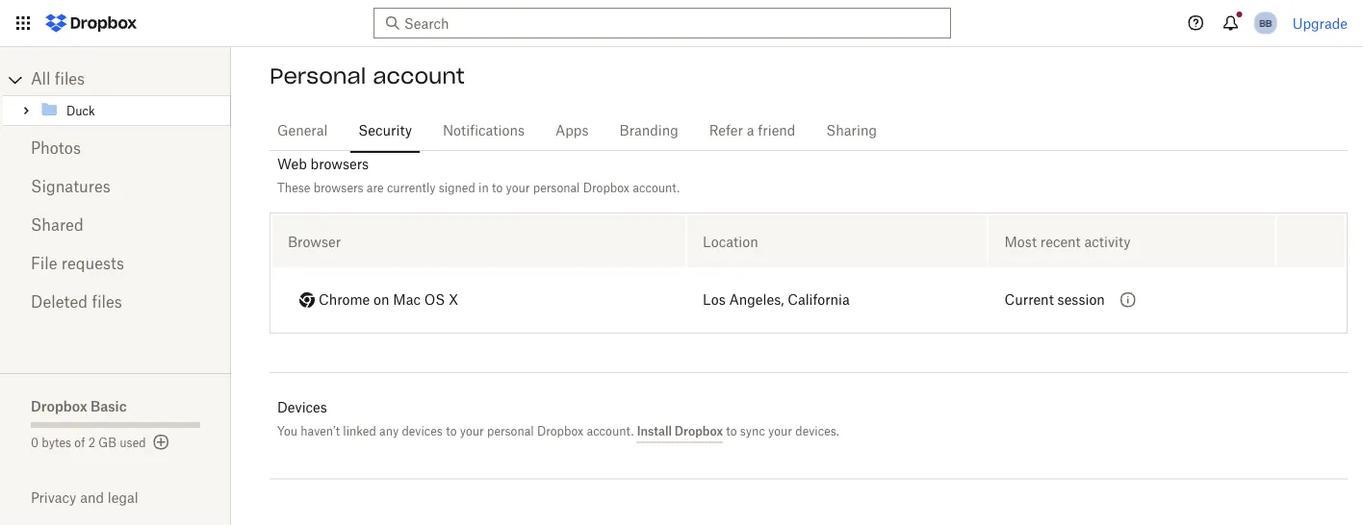 Task type: vqa. For each thing, say whether or not it's contained in the screenshot.
0 bytes of 2 GB used
yes



Task type: locate. For each thing, give the bounding box(es) containing it.
0 horizontal spatial files
[[55, 72, 85, 88]]

deleted
[[31, 296, 88, 311]]

branding tab
[[612, 108, 686, 154]]

bb button
[[1250, 8, 1281, 39]]

account.
[[633, 181, 680, 196], [587, 425, 634, 439]]

browsers
[[311, 156, 369, 173], [314, 181, 364, 196]]

get more space image
[[150, 431, 173, 454]]

upgrade
[[1293, 15, 1348, 31]]

location
[[703, 234, 758, 250]]

0 vertical spatial files
[[55, 72, 85, 88]]

los
[[703, 295, 726, 308]]

personal inside devices you haven't linked any devices to your personal dropbox account. install dropbox to sync your devices.
[[487, 425, 534, 439]]

current
[[1005, 295, 1054, 308]]

general
[[277, 124, 328, 138]]

signatures link
[[31, 169, 200, 207]]

recent
[[1041, 234, 1081, 250]]

all files link
[[31, 65, 231, 95]]

notifications tab
[[435, 108, 532, 154]]

basic
[[91, 398, 127, 415]]

browsers up the are
[[311, 156, 369, 173]]

most recent activity
[[1005, 234, 1131, 250]]

friend
[[758, 124, 796, 138]]

tab list
[[270, 105, 1348, 154]]

1 vertical spatial personal
[[487, 425, 534, 439]]

tab list containing general
[[270, 105, 1348, 154]]

legal
[[108, 490, 138, 506]]

1 horizontal spatial your
[[506, 181, 530, 196]]

files
[[55, 72, 85, 88], [92, 296, 122, 311]]

os
[[424, 294, 445, 308]]

upgrade link
[[1293, 15, 1348, 31]]

0 bytes of 2 gb used
[[31, 438, 146, 450]]

devices
[[402, 425, 443, 439]]

duck
[[66, 106, 95, 117]]

to right "devices"
[[446, 425, 457, 439]]

to right "in"
[[492, 181, 503, 196]]

your
[[506, 181, 530, 196], [460, 425, 484, 439], [768, 425, 792, 439]]

your right sync
[[768, 425, 792, 439]]

branding
[[620, 124, 679, 138]]

files inside tree
[[55, 72, 85, 88]]

bb
[[1260, 17, 1272, 29]]

Search text field
[[404, 13, 916, 34]]

1 horizontal spatial to
[[492, 181, 503, 196]]

1 vertical spatial account.
[[587, 425, 634, 439]]

these
[[277, 181, 310, 196]]

general tab
[[270, 108, 335, 154]]

dropbox basic
[[31, 398, 127, 415]]

account. left install on the left of page
[[587, 425, 634, 439]]

2
[[88, 438, 95, 450]]

shared link
[[31, 207, 200, 246]]

security tab
[[351, 108, 420, 154]]

personal
[[533, 181, 580, 196], [487, 425, 534, 439]]

of
[[74, 438, 85, 450]]

all
[[31, 72, 50, 88]]

account. inside web browsers these browsers are currently signed in to your personal dropbox account.
[[633, 181, 680, 196]]

web
[[277, 156, 307, 173]]

in
[[479, 181, 489, 196]]

personal down the apps
[[533, 181, 580, 196]]

install dropbox link
[[637, 425, 723, 444]]

apps tab
[[548, 108, 597, 154]]

to inside web browsers these browsers are currently signed in to your personal dropbox account.
[[492, 181, 503, 196]]

2 horizontal spatial your
[[768, 425, 792, 439]]

dropbox
[[583, 181, 630, 196], [31, 398, 87, 415], [537, 425, 584, 439], [675, 425, 723, 439]]

files down the file requests link
[[92, 296, 122, 311]]

1 horizontal spatial files
[[92, 296, 122, 311]]

devices you haven't linked any devices to your personal dropbox account. install dropbox to sync your devices.
[[277, 400, 839, 439]]

1 vertical spatial files
[[92, 296, 122, 311]]

account. down branding
[[633, 181, 680, 196]]

current session
[[1005, 295, 1105, 308]]

deleted files
[[31, 296, 122, 311]]

0 vertical spatial account.
[[633, 181, 680, 196]]

files right all
[[55, 72, 85, 88]]

notifications
[[443, 124, 525, 138]]

requests
[[61, 257, 124, 272]]

personal account
[[270, 63, 465, 90]]

0 vertical spatial personal
[[533, 181, 580, 196]]

to
[[492, 181, 503, 196], [446, 425, 457, 439], [726, 425, 737, 439]]

global header element
[[0, 0, 1363, 47]]

account
[[373, 63, 465, 90]]

photos
[[31, 142, 81, 157]]

session
[[1058, 295, 1105, 308]]

to left sync
[[726, 425, 737, 439]]

sharing
[[826, 124, 877, 138]]

used
[[120, 438, 146, 450]]

refer
[[709, 124, 743, 138]]

your right "devices"
[[460, 425, 484, 439]]

all files
[[31, 72, 85, 88]]

a
[[747, 124, 754, 138]]

dropbox right install on the left of page
[[675, 425, 723, 439]]

browsers left the are
[[314, 181, 364, 196]]

personal right "devices"
[[487, 425, 534, 439]]

your right "in"
[[506, 181, 530, 196]]

dropbox down apps tab
[[583, 181, 630, 196]]

activity
[[1085, 234, 1131, 250]]



Task type: describe. For each thing, give the bounding box(es) containing it.
0
[[31, 438, 39, 450]]

currently
[[387, 181, 436, 196]]

x
[[449, 294, 459, 308]]

dropbox logo - go to the homepage image
[[39, 8, 143, 39]]

0 horizontal spatial your
[[460, 425, 484, 439]]

web browsers these browsers are currently signed in to your personal dropbox account.
[[277, 156, 680, 196]]

photos link
[[31, 130, 200, 169]]

2 horizontal spatial to
[[726, 425, 737, 439]]

linked
[[343, 425, 376, 439]]

personal inside web browsers these browsers are currently signed in to your personal dropbox account.
[[533, 181, 580, 196]]

refer a friend tab
[[702, 108, 803, 154]]

angeles,
[[729, 295, 784, 308]]

shared
[[31, 219, 83, 234]]

bytes
[[42, 438, 71, 450]]

los angeles, california
[[703, 295, 850, 308]]

you
[[277, 425, 298, 439]]

california
[[788, 295, 850, 308]]

end session element
[[1277, 216, 1345, 268]]

privacy and legal link
[[31, 490, 231, 506]]

file requests link
[[31, 246, 200, 284]]

devices
[[277, 400, 327, 416]]

0 vertical spatial browsers
[[311, 156, 369, 173]]

0 horizontal spatial to
[[446, 425, 457, 439]]

file
[[31, 257, 57, 272]]

on
[[374, 294, 389, 308]]

dropbox left install on the left of page
[[537, 425, 584, 439]]

sync
[[740, 425, 765, 439]]

1 vertical spatial browsers
[[314, 181, 364, 196]]

dropbox up bytes
[[31, 398, 87, 415]]

all files tree
[[3, 65, 231, 126]]

duck link
[[39, 99, 227, 122]]

deleted files link
[[31, 284, 200, 323]]

apps
[[556, 124, 589, 138]]

signed
[[439, 181, 475, 196]]

privacy and legal
[[31, 490, 138, 506]]

your inside web browsers these browsers are currently signed in to your personal dropbox account.
[[506, 181, 530, 196]]

dropbox inside web browsers these browsers are currently signed in to your personal dropbox account.
[[583, 181, 630, 196]]

haven't
[[301, 425, 340, 439]]

personal
[[270, 63, 366, 90]]

mac
[[393, 294, 421, 308]]

are
[[367, 181, 384, 196]]

files for all files
[[55, 72, 85, 88]]

devices.
[[796, 425, 839, 439]]

and
[[80, 490, 104, 506]]

most
[[1005, 234, 1037, 250]]

account. inside devices you haven't linked any devices to your personal dropbox account. install dropbox to sync your devices.
[[587, 425, 634, 439]]

refer a friend
[[709, 124, 796, 138]]

install
[[637, 425, 672, 439]]

gb
[[99, 438, 116, 450]]

signatures
[[31, 180, 111, 195]]

any
[[379, 425, 399, 439]]

files for deleted files
[[92, 296, 122, 311]]

privacy
[[31, 490, 76, 506]]

sharing tab
[[819, 108, 885, 154]]

file requests
[[31, 257, 124, 272]]

browser
[[288, 234, 341, 250]]

chrome
[[319, 294, 370, 308]]

chrome on mac os x
[[319, 294, 459, 308]]

security
[[358, 124, 412, 138]]



